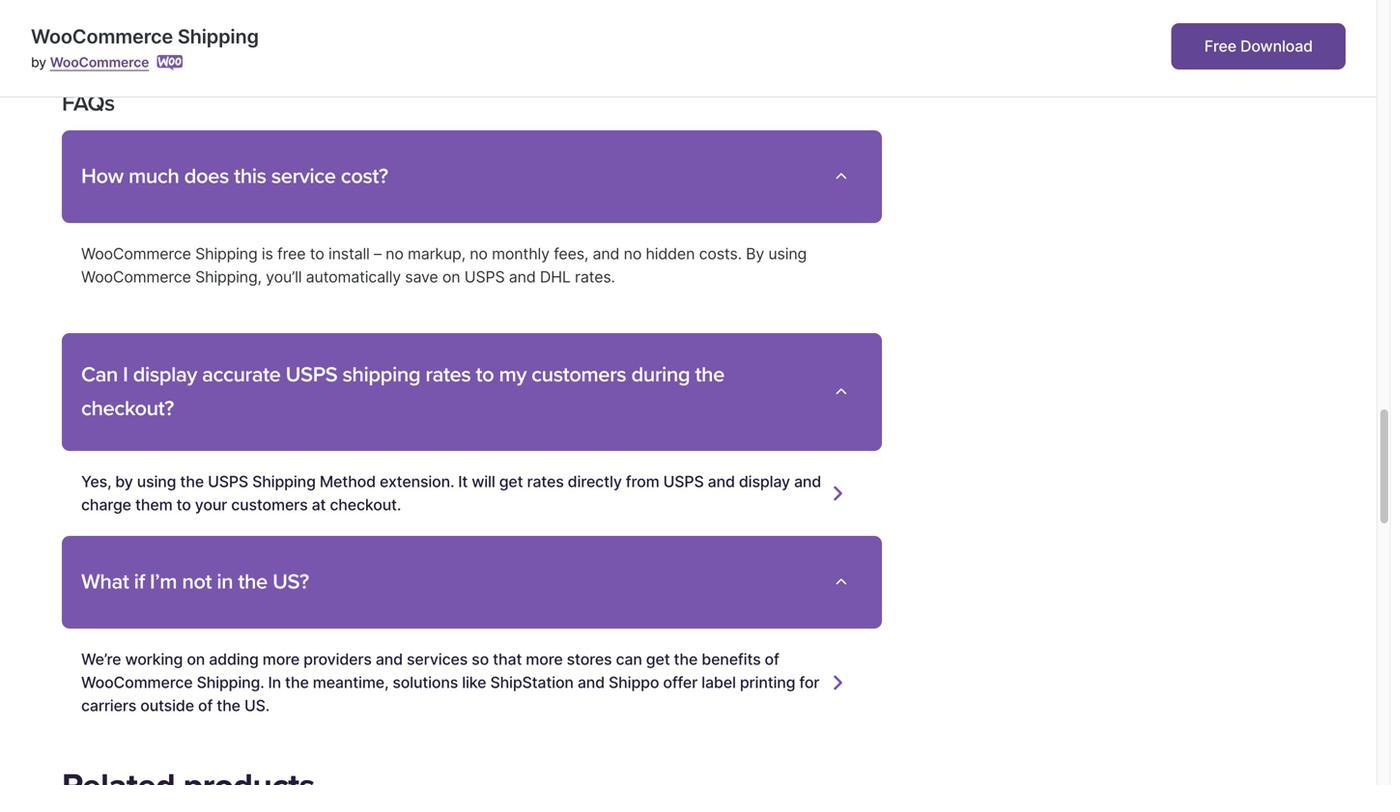 Task type: vqa. For each thing, say whether or not it's contained in the screenshot.
Instant Deposits link
no



Task type: locate. For each thing, give the bounding box(es) containing it.
for
[[799, 673, 819, 692]]

0 horizontal spatial no
[[386, 244, 404, 263]]

2 vertical spatial to
[[176, 495, 191, 514]]

usps left "shipping"
[[286, 362, 337, 388]]

usps right 'from'
[[663, 472, 704, 491]]

cost?
[[341, 164, 388, 189]]

using up them
[[137, 472, 176, 491]]

service
[[271, 164, 336, 189]]

will
[[472, 472, 495, 491]]

the inside can i display accurate usps shipping rates to my customers during the checkout?
[[695, 362, 724, 388]]

customers right "my" at the left top
[[532, 362, 626, 388]]

rates left "my" at the left top
[[425, 362, 471, 388]]

0 vertical spatial using
[[768, 244, 807, 263]]

1 horizontal spatial rates
[[527, 472, 564, 491]]

download
[[1240, 37, 1313, 56]]

0 vertical spatial angle right image
[[831, 484, 843, 503]]

shipping up developed by woocommerce icon
[[178, 25, 259, 48]]

no right the "–"
[[386, 244, 404, 263]]

of up printing
[[765, 650, 779, 669]]

rates left directly
[[527, 472, 564, 491]]

using right by
[[768, 244, 807, 263]]

1 vertical spatial of
[[198, 696, 213, 715]]

by left woocommerce 'link'
[[31, 54, 46, 71]]

1 more from the left
[[263, 650, 300, 669]]

0 vertical spatial get
[[499, 472, 523, 491]]

0 horizontal spatial get
[[499, 472, 523, 491]]

we're
[[81, 650, 121, 669]]

1 horizontal spatial using
[[768, 244, 807, 263]]

1 horizontal spatial display
[[739, 472, 790, 491]]

usps
[[464, 268, 505, 286], [286, 362, 337, 388], [208, 472, 248, 491], [663, 472, 704, 491]]

shipping up the at
[[252, 472, 316, 491]]

working
[[125, 650, 183, 669]]

on
[[442, 268, 460, 286], [187, 650, 205, 669]]

0 horizontal spatial rates
[[425, 362, 471, 388]]

solutions
[[393, 673, 458, 692]]

1 horizontal spatial on
[[442, 268, 460, 286]]

2 horizontal spatial no
[[624, 244, 642, 263]]

1 vertical spatial using
[[137, 472, 176, 491]]

1 vertical spatial display
[[739, 472, 790, 491]]

no left monthly
[[470, 244, 488, 263]]

stores
[[567, 650, 612, 669]]

1 vertical spatial on
[[187, 650, 205, 669]]

customers
[[532, 362, 626, 388], [231, 495, 308, 514]]

2 horizontal spatial to
[[476, 362, 494, 388]]

2 vertical spatial shipping
[[252, 472, 316, 491]]

usps down monthly
[[464, 268, 505, 286]]

save
[[405, 268, 438, 286]]

1 horizontal spatial by
[[115, 472, 133, 491]]

them
[[135, 495, 172, 514]]

much
[[128, 164, 179, 189]]

no left hidden
[[624, 244, 642, 263]]

1 angle right image from the top
[[831, 484, 843, 503]]

yes,
[[81, 472, 111, 491]]

1 vertical spatial to
[[476, 362, 494, 388]]

by
[[31, 54, 46, 71], [115, 472, 133, 491]]

1 horizontal spatial customers
[[532, 362, 626, 388]]

shipping inside 'woocommerce shipping is free to install – no markup, no monthly fees, and no hidden costs. by using woocommerce shipping, you'll automatically save on usps and dhl rates.'
[[195, 244, 258, 263]]

0 vertical spatial on
[[442, 268, 460, 286]]

shipping for woocommerce shipping
[[178, 25, 259, 48]]

1 horizontal spatial more
[[526, 650, 563, 669]]

markup,
[[408, 244, 466, 263]]

0 vertical spatial display
[[133, 362, 197, 388]]

to
[[310, 244, 324, 263], [476, 362, 494, 388], [176, 495, 191, 514]]

0 vertical spatial shipping
[[178, 25, 259, 48]]

rates.
[[575, 268, 615, 286]]

using
[[768, 244, 807, 263], [137, 472, 176, 491]]

0 vertical spatial by
[[31, 54, 46, 71]]

0 horizontal spatial using
[[137, 472, 176, 491]]

printing
[[740, 673, 795, 692]]

on inside 'woocommerce shipping is free to install – no markup, no monthly fees, and no hidden costs. by using woocommerce shipping, you'll automatically save on usps and dhl rates.'
[[442, 268, 460, 286]]

0 vertical spatial of
[[765, 650, 779, 669]]

label
[[702, 673, 736, 692]]

get right will
[[499, 472, 523, 491]]

my
[[499, 362, 526, 388]]

and
[[593, 244, 620, 263], [509, 268, 536, 286], [708, 472, 735, 491], [794, 472, 821, 491], [376, 650, 403, 669], [578, 673, 605, 692]]

rates inside yes, by using the usps shipping method extension. it will get rates directly from usps and display and charge them to your customers at checkout.
[[527, 472, 564, 491]]

0 horizontal spatial on
[[187, 650, 205, 669]]

using inside 'woocommerce shipping is free to install – no markup, no monthly fees, and no hidden costs. by using woocommerce shipping, you'll automatically save on usps and dhl rates.'
[[768, 244, 807, 263]]

not
[[182, 569, 212, 595]]

1 horizontal spatial get
[[646, 650, 670, 669]]

1 vertical spatial angle right image
[[831, 673, 843, 692]]

install
[[328, 244, 370, 263]]

can i display accurate usps shipping rates to my customers during the checkout?
[[81, 362, 724, 422]]

0 horizontal spatial more
[[263, 650, 300, 669]]

0 vertical spatial rates
[[425, 362, 471, 388]]

1 horizontal spatial of
[[765, 650, 779, 669]]

of
[[765, 650, 779, 669], [198, 696, 213, 715]]

to right the free
[[310, 244, 324, 263]]

from
[[626, 472, 659, 491]]

shippo
[[609, 673, 659, 692]]

0 vertical spatial customers
[[532, 362, 626, 388]]

the
[[695, 362, 724, 388], [180, 472, 204, 491], [238, 569, 267, 595], [674, 650, 698, 669], [285, 673, 309, 692], [217, 696, 240, 715]]

of down shipping.
[[198, 696, 213, 715]]

does
[[184, 164, 229, 189]]

by inside yes, by using the usps shipping method extension. it will get rates directly from usps and display and charge them to your customers at checkout.
[[115, 472, 133, 491]]

angle right image for can i display accurate usps shipping rates to my customers during the checkout?
[[831, 484, 843, 503]]

woocommerce down working
[[81, 673, 193, 692]]

on down the markup,
[[442, 268, 460, 286]]

by right 'yes,'
[[115, 472, 133, 491]]

angle right image
[[831, 484, 843, 503], [831, 673, 843, 692]]

at
[[312, 495, 326, 514]]

1 horizontal spatial to
[[310, 244, 324, 263]]

1 vertical spatial get
[[646, 650, 670, 669]]

woocommerce down much
[[81, 244, 191, 263]]

usps inside can i display accurate usps shipping rates to my customers during the checkout?
[[286, 362, 337, 388]]

angle right image for what if i'm not in the us?
[[831, 673, 843, 692]]

2 angle right image from the top
[[831, 673, 843, 692]]

in
[[217, 569, 233, 595]]

get right can
[[646, 650, 670, 669]]

customers left the at
[[231, 495, 308, 514]]

using inside yes, by using the usps shipping method extension. it will get rates directly from usps and display and charge them to your customers at checkout.
[[137, 472, 176, 491]]

checkout.
[[330, 495, 401, 514]]

1 vertical spatial shipping
[[195, 244, 258, 263]]

shipping
[[178, 25, 259, 48], [195, 244, 258, 263], [252, 472, 316, 491]]

by
[[746, 244, 764, 263]]

to inside can i display accurate usps shipping rates to my customers during the checkout?
[[476, 362, 494, 388]]

0 horizontal spatial display
[[133, 362, 197, 388]]

1 vertical spatial rates
[[527, 472, 564, 491]]

you'll
[[266, 268, 302, 286]]

1 vertical spatial by
[[115, 472, 133, 491]]

this
[[234, 164, 266, 189]]

offer
[[663, 673, 698, 692]]

to inside yes, by using the usps shipping method extension. it will get rates directly from usps and display and charge them to your customers at checkout.
[[176, 495, 191, 514]]

1 horizontal spatial no
[[470, 244, 488, 263]]

meantime,
[[313, 673, 389, 692]]

more up in
[[263, 650, 300, 669]]

checkout?
[[81, 396, 174, 422]]

if
[[134, 569, 145, 595]]

to left your
[[176, 495, 191, 514]]

get
[[499, 472, 523, 491], [646, 650, 670, 669]]

benefits
[[702, 650, 761, 669]]

on left 'adding'
[[187, 650, 205, 669]]

free download link
[[1172, 23, 1346, 70]]

extension.
[[380, 472, 454, 491]]

shipping
[[342, 362, 420, 388]]

directly
[[568, 472, 622, 491]]

shipping up shipping,
[[195, 244, 258, 263]]

0 vertical spatial to
[[310, 244, 324, 263]]

1 vertical spatial customers
[[231, 495, 308, 514]]

more up shipstation at the left
[[526, 650, 563, 669]]

it
[[458, 472, 468, 491]]

0 horizontal spatial customers
[[231, 495, 308, 514]]

how
[[81, 164, 123, 189]]

woocommerce
[[31, 25, 173, 48], [50, 54, 149, 71], [81, 244, 191, 263], [81, 268, 191, 286], [81, 673, 193, 692]]

more
[[263, 650, 300, 669], [526, 650, 563, 669]]

free
[[277, 244, 306, 263]]

0 horizontal spatial to
[[176, 495, 191, 514]]

to left "my" at the left top
[[476, 362, 494, 388]]

monthly
[[492, 244, 550, 263]]

no
[[386, 244, 404, 263], [470, 244, 488, 263], [624, 244, 642, 263]]

costs.
[[699, 244, 742, 263]]

accurate
[[202, 362, 281, 388]]



Task type: describe. For each thing, give the bounding box(es) containing it.
yes, by using the usps shipping method extension. it will get rates directly from usps and display and charge them to your customers at checkout.
[[81, 472, 821, 514]]

like
[[462, 673, 486, 692]]

services
[[407, 650, 468, 669]]

us.
[[244, 696, 270, 715]]

2 no from the left
[[470, 244, 488, 263]]

the inside yes, by using the usps shipping method extension. it will get rates directly from usps and display and charge them to your customers at checkout.
[[180, 472, 204, 491]]

we're working on adding more providers and services so that more stores can get the benefits of woocommerce shipping. in the meantime, solutions like shipstation and shippo offer label printing for carriers outside of the us.
[[81, 650, 819, 715]]

get inside yes, by using the usps shipping method extension. it will get rates directly from usps and display and charge them to your customers at checkout.
[[499, 472, 523, 491]]

what
[[81, 569, 129, 595]]

shipping inside yes, by using the usps shipping method extension. it will get rates directly from usps and display and charge them to your customers at checkout.
[[252, 472, 316, 491]]

woocommerce up faqs at the left of the page
[[50, 54, 149, 71]]

i'm
[[150, 569, 177, 595]]

in
[[268, 673, 281, 692]]

outside
[[140, 696, 194, 715]]

your
[[195, 495, 227, 514]]

what if i'm not in the us?
[[81, 569, 309, 595]]

–
[[374, 244, 381, 263]]

get inside we're working on adding more providers and services so that more stores can get the benefits of woocommerce shipping. in the meantime, solutions like shipstation and shippo offer label printing for carriers outside of the us.
[[646, 650, 670, 669]]

shipping for woocommerce shipping is free to install – no markup, no monthly fees, and no hidden costs. by using woocommerce shipping, you'll automatically save on usps and dhl rates.
[[195, 244, 258, 263]]

0 horizontal spatial of
[[198, 696, 213, 715]]

1 no from the left
[[386, 244, 404, 263]]

us?
[[273, 569, 309, 595]]

display inside yes, by using the usps shipping method extension. it will get rates directly from usps and display and charge them to your customers at checkout.
[[739, 472, 790, 491]]

charge
[[81, 495, 131, 514]]

shipstation
[[490, 673, 574, 692]]

fees,
[[554, 244, 589, 263]]

that
[[493, 650, 522, 669]]

shipping,
[[195, 268, 262, 286]]

woocommerce inside we're working on adding more providers and services so that more stores can get the benefits of woocommerce shipping. in the meantime, solutions like shipstation and shippo offer label printing for carriers outside of the us.
[[81, 673, 193, 692]]

rates inside can i display accurate usps shipping rates to my customers during the checkout?
[[425, 362, 471, 388]]

developed by woocommerce image
[[157, 55, 183, 71]]

2 more from the left
[[526, 650, 563, 669]]

shipping.
[[197, 673, 264, 692]]

free
[[1204, 37, 1237, 56]]

on inside we're working on adding more providers and services so that more stores can get the benefits of woocommerce shipping. in the meantime, solutions like shipstation and shippo offer label printing for carriers outside of the us.
[[187, 650, 205, 669]]

so
[[472, 650, 489, 669]]

woocommerce shipping
[[31, 25, 259, 48]]

by woocommerce
[[31, 54, 149, 71]]

method
[[320, 472, 376, 491]]

woocommerce link
[[50, 54, 149, 71]]

providers
[[303, 650, 372, 669]]

woocommerce left shipping,
[[81, 268, 191, 286]]

is
[[262, 244, 273, 263]]

usps inside 'woocommerce shipping is free to install – no markup, no monthly fees, and no hidden costs. by using woocommerce shipping, you'll automatically save on usps and dhl rates.'
[[464, 268, 505, 286]]

can
[[616, 650, 642, 669]]

can
[[81, 362, 118, 388]]

to inside 'woocommerce shipping is free to install – no markup, no monthly fees, and no hidden costs. by using woocommerce shipping, you'll automatically save on usps and dhl rates.'
[[310, 244, 324, 263]]

display inside can i display accurate usps shipping rates to my customers during the checkout?
[[133, 362, 197, 388]]

hidden
[[646, 244, 695, 263]]

faqs
[[62, 90, 115, 117]]

yes, by using the usps shipping method extension. it will get rates directly from usps and display and charge them to your customers at checkout. link
[[81, 470, 831, 517]]

we're working on adding more providers and services so that more stores can get the benefits of woocommerce shipping. in the meantime, solutions like shipstation and shippo offer label printing for carriers outside of the us. link
[[81, 648, 831, 718]]

i
[[123, 362, 128, 388]]

dhl
[[540, 268, 571, 286]]

carriers
[[81, 696, 136, 715]]

adding
[[209, 650, 259, 669]]

automatically
[[306, 268, 401, 286]]

3 no from the left
[[624, 244, 642, 263]]

usps up your
[[208, 472, 248, 491]]

how much does this service cost?
[[81, 164, 388, 189]]

during
[[631, 362, 690, 388]]

woocommerce shipping is free to install – no markup, no monthly fees, and no hidden costs. by using woocommerce shipping, you'll automatically save on usps and dhl rates.
[[81, 244, 807, 286]]

customers inside can i display accurate usps shipping rates to my customers during the checkout?
[[532, 362, 626, 388]]

woocommerce up woocommerce 'link'
[[31, 25, 173, 48]]

free download
[[1204, 37, 1313, 56]]

customers inside yes, by using the usps shipping method extension. it will get rates directly from usps and display and charge them to your customers at checkout.
[[231, 495, 308, 514]]

0 horizontal spatial by
[[31, 54, 46, 71]]



